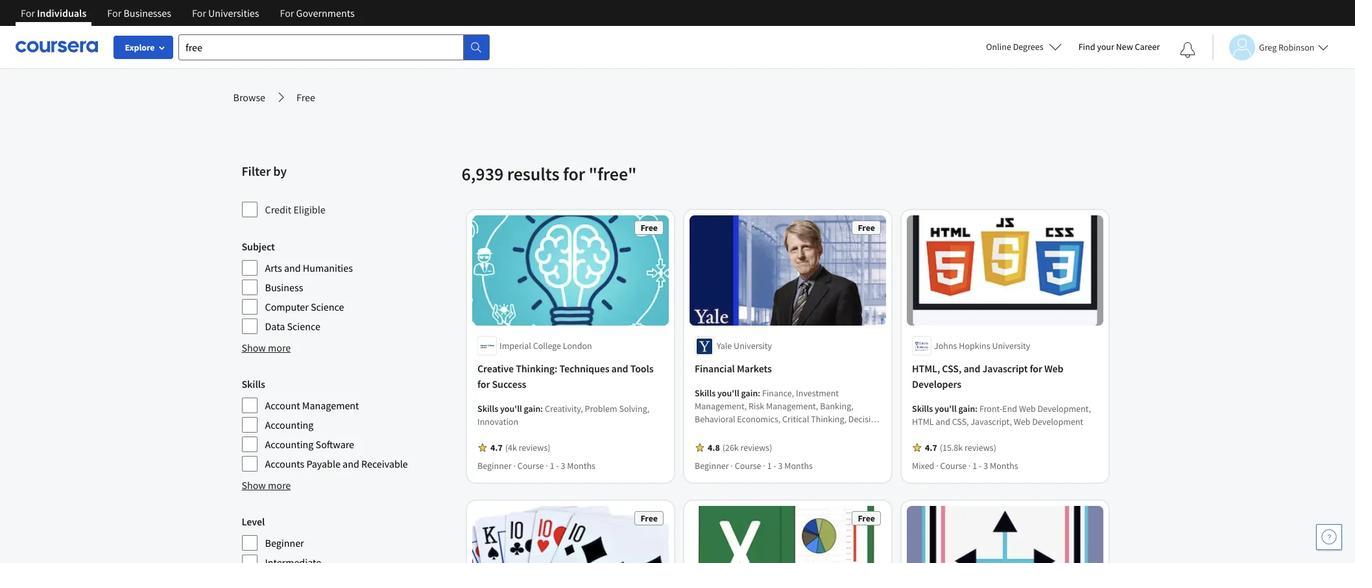 Task type: vqa. For each thing, say whether or not it's contained in the screenshot.
second world- from right
no



Task type: describe. For each thing, give the bounding box(es) containing it.
4.8 (26k reviews)
[[708, 442, 772, 454]]

skills you'll gain : for creative
[[477, 403, 545, 415]]

and right "(26k"
[[741, 440, 756, 451]]

html, css, and javascript for web developers link
[[912, 361, 1098, 392]]

risk
[[749, 401, 764, 412]]

filter by
[[242, 163, 287, 179]]

developers
[[912, 378, 962, 391]]

arts and humanities
[[265, 262, 353, 275]]

development
[[1032, 416, 1084, 428]]

thinking:
[[516, 362, 557, 375]]

0 vertical spatial financial
[[695, 362, 735, 375]]

creative thinking: techniques and tools for success link
[[477, 361, 664, 392]]

4.7 (15.8k reviews)
[[925, 442, 997, 454]]

javascript,
[[971, 416, 1012, 428]]

beginner for financial markets
[[695, 460, 729, 472]]

success
[[492, 378, 526, 391]]

computer science
[[265, 301, 344, 313]]

What do you want to learn? text field
[[178, 34, 464, 60]]

skills group
[[242, 376, 454, 472]]

(15.8k
[[940, 442, 963, 454]]

beginner · course · 1 - 3 months for markets
[[695, 460, 813, 472]]

and inside "html, css, and javascript for web developers"
[[964, 362, 981, 375]]

skills for financial markets
[[695, 388, 716, 399]]

gain for markets
[[741, 388, 758, 399]]

show for accounts
[[242, 479, 266, 492]]

6,939
[[462, 162, 504, 186]]

receivable
[[362, 458, 408, 471]]

business
[[265, 281, 303, 294]]

management inside the finance, investment management, risk management, banking, behavioral economics, critical thinking, decision making, financial analysis, innovation, regulations and compliance, leadership and management
[[695, 453, 745, 464]]

financial inside the finance, investment management, risk management, banking, behavioral economics, critical thinking, decision making, financial analysis, innovation, regulations and compliance, leadership and management
[[726, 427, 761, 438]]

credit eligible
[[265, 203, 326, 216]]

find
[[1079, 41, 1096, 53]]

help center image
[[1322, 530, 1338, 545]]

leadership
[[807, 440, 849, 451]]

yale university
[[717, 340, 772, 352]]

3 for markets
[[778, 460, 783, 472]]

course for html, css, and javascript for web developers
[[940, 460, 967, 472]]

and inside subject group
[[284, 262, 301, 275]]

greg robinson
[[1260, 41, 1315, 53]]

javascript
[[983, 362, 1028, 375]]

course for creative thinking: techniques and tools for success
[[517, 460, 544, 472]]

mixed · course · 1 - 3 months
[[912, 460, 1018, 472]]

creativity, problem solving, innovation
[[477, 403, 650, 428]]

your
[[1098, 41, 1115, 53]]

finance, investment management, risk management, banking, behavioral economics, critical thinking, decision making, financial analysis, innovation, regulations and compliance, leadership and management
[[695, 388, 881, 464]]

show more button for accounts
[[242, 478, 291, 493]]

management inside skills group
[[302, 399, 359, 412]]

skills for html, css, and javascript for web developers
[[912, 403, 933, 415]]

imperial
[[499, 340, 531, 352]]

for individuals
[[21, 6, 87, 19]]

you'll for financial
[[718, 388, 739, 399]]

1 · from the left
[[513, 460, 516, 472]]

creativity,
[[545, 403, 583, 415]]

course for financial markets
[[735, 460, 761, 472]]

front-end web development, html and css, javascript, web development
[[912, 403, 1091, 428]]

html, css, and javascript for web developers
[[912, 362, 1064, 391]]

individuals
[[37, 6, 87, 19]]

economics,
[[737, 414, 781, 425]]

thinking,
[[811, 414, 847, 425]]

css, inside front-end web development, html and css, javascript, web development
[[952, 416, 969, 428]]

eligible
[[294, 203, 326, 216]]

beginner for creative thinking: techniques and tools for success
[[477, 460, 512, 472]]

development,
[[1038, 403, 1091, 415]]

show more button for data
[[242, 340, 291, 356]]

show more for data science
[[242, 341, 291, 354]]

(4k
[[505, 442, 517, 454]]

finance,
[[762, 388, 794, 399]]

browse
[[233, 91, 265, 104]]

creative
[[477, 362, 514, 375]]

gain for css,
[[959, 403, 975, 415]]

creative thinking: techniques and tools for success
[[477, 362, 654, 391]]

1 for thinking:
[[550, 460, 554, 472]]

decision
[[849, 414, 881, 425]]

1 management, from the left
[[695, 401, 747, 412]]

css, inside "html, css, and javascript for web developers"
[[942, 362, 962, 375]]

find your new career link
[[1073, 39, 1167, 55]]

more for accounts
[[268, 479, 291, 492]]

and inside creative thinking: techniques and tools for success
[[611, 362, 628, 375]]

explore
[[125, 42, 155, 53]]

college
[[533, 340, 561, 352]]

solving,
[[619, 403, 650, 415]]

4 · from the left
[[763, 460, 765, 472]]

months for developers
[[990, 460, 1018, 472]]

(26k
[[722, 442, 739, 454]]

science for computer science
[[311, 301, 344, 313]]

hopkins
[[959, 340, 991, 352]]

accounting for accounting
[[265, 419, 314, 432]]

making,
[[695, 427, 725, 438]]

1 for css,
[[973, 460, 977, 472]]

2 university from the left
[[992, 340, 1031, 352]]

techniques
[[559, 362, 609, 375]]

innovation,
[[798, 427, 841, 438]]

credit
[[265, 203, 292, 216]]

level group
[[242, 514, 454, 563]]

innovation
[[477, 416, 518, 428]]

data science
[[265, 320, 321, 333]]

for universities
[[192, 6, 259, 19]]

markets
[[737, 362, 772, 375]]

for for individuals
[[21, 6, 35, 19]]

investment
[[796, 388, 839, 399]]

subject
[[242, 240, 275, 253]]

for businesses
[[107, 6, 171, 19]]

3 for css,
[[984, 460, 988, 472]]

imperial college london
[[499, 340, 592, 352]]

web inside "html, css, and javascript for web developers"
[[1045, 362, 1064, 375]]

you'll for html,
[[935, 403, 957, 415]]

for governments
[[280, 6, 355, 19]]

: for thinking:
[[541, 403, 543, 415]]

new
[[1117, 41, 1134, 53]]

payable
[[307, 458, 341, 471]]

financial markets link
[[695, 361, 881, 377]]

robinson
[[1279, 41, 1315, 53]]

you'll for creative
[[500, 403, 522, 415]]

show for data
[[242, 341, 266, 354]]

2 months from the left
[[785, 460, 813, 472]]



Task type: locate. For each thing, give the bounding box(es) containing it.
4.7 left (4k
[[490, 442, 502, 454]]

for right javascript
[[1030, 362, 1043, 375]]

0 vertical spatial science
[[311, 301, 344, 313]]

beginner inside the level group
[[265, 537, 304, 550]]

more down "accounts"
[[268, 479, 291, 492]]

1 down the 4.7 (4k reviews)
[[550, 460, 554, 472]]

banner navigation
[[10, 0, 365, 26]]

· down the 4.7 (4k reviews)
[[546, 460, 548, 472]]

html,
[[912, 362, 940, 375]]

for for businesses
[[107, 6, 122, 19]]

you'll down developers
[[935, 403, 957, 415]]

2 - from the left
[[774, 460, 776, 472]]

· right mixed
[[936, 460, 939, 472]]

1 show more from the top
[[242, 341, 291, 354]]

banking,
[[820, 401, 854, 412]]

2 vertical spatial web
[[1014, 416, 1031, 428]]

: for markets
[[758, 388, 760, 399]]

4 for from the left
[[280, 6, 294, 19]]

0 vertical spatial web
[[1045, 362, 1064, 375]]

0 horizontal spatial :
[[541, 403, 543, 415]]

1 beginner · course · 1 - 3 months from the left
[[477, 460, 595, 472]]

1 vertical spatial show
[[242, 479, 266, 492]]

months down creativity, problem solving, innovation
[[567, 460, 595, 472]]

account
[[265, 399, 300, 412]]

management
[[302, 399, 359, 412], [695, 453, 745, 464]]

for for governments
[[280, 6, 294, 19]]

online degrees
[[987, 41, 1044, 53]]

1 horizontal spatial reviews)
[[741, 442, 772, 454]]

1 horizontal spatial management
[[695, 453, 745, 464]]

0 horizontal spatial reviews)
[[519, 442, 550, 454]]

beginner · course · 1 - 3 months down 4.8 (26k reviews)
[[695, 460, 813, 472]]

3 for thinking:
[[561, 460, 565, 472]]

6,939 results for "free"
[[462, 162, 637, 186]]

1 reviews) from the left
[[519, 442, 550, 454]]

1 horizontal spatial months
[[785, 460, 813, 472]]

html
[[912, 416, 934, 428]]

2 horizontal spatial skills you'll gain :
[[912, 403, 980, 415]]

web up development,
[[1045, 362, 1064, 375]]

show more down data
[[242, 341, 291, 354]]

by
[[273, 163, 287, 179]]

reviews) up mixed · course · 1 - 3 months
[[965, 442, 997, 454]]

None search field
[[178, 34, 490, 60]]

: for css,
[[975, 403, 978, 415]]

2 horizontal spatial 3
[[984, 460, 988, 472]]

1 horizontal spatial -
[[774, 460, 776, 472]]

show more for accounts payable and receivable
[[242, 479, 291, 492]]

for inside creative thinking: techniques and tools for success
[[477, 378, 490, 391]]

· down "(26k"
[[731, 460, 733, 472]]

course down 4.8 (26k reviews)
[[735, 460, 761, 472]]

1 down 4.7 (15.8k reviews)
[[973, 460, 977, 472]]

1 vertical spatial css,
[[952, 416, 969, 428]]

0 vertical spatial more
[[268, 341, 291, 354]]

1 accounting from the top
[[265, 419, 314, 432]]

0 horizontal spatial skills you'll gain :
[[477, 403, 545, 415]]

1 horizontal spatial 3
[[778, 460, 783, 472]]

0 horizontal spatial university
[[734, 340, 772, 352]]

career
[[1135, 41, 1160, 53]]

for left individuals
[[21, 6, 35, 19]]

1 horizontal spatial gain
[[741, 388, 758, 399]]

management down regulations
[[695, 453, 745, 464]]

-
[[556, 460, 559, 472], [774, 460, 776, 472], [979, 460, 982, 472]]

london
[[563, 340, 592, 352]]

2 reviews) from the left
[[741, 442, 772, 454]]

3 down creativity, problem solving, innovation
[[561, 460, 565, 472]]

0 horizontal spatial months
[[567, 460, 595, 472]]

- for thinking:
[[556, 460, 559, 472]]

4.7 for developers
[[925, 442, 937, 454]]

1 1 from the left
[[550, 460, 554, 472]]

1 show from the top
[[242, 341, 266, 354]]

data
[[265, 320, 285, 333]]

you'll down the financial markets
[[718, 388, 739, 399]]

- down creativity, problem solving, innovation
[[556, 460, 559, 472]]

0 horizontal spatial management
[[302, 399, 359, 412]]

months for success
[[567, 460, 595, 472]]

1 vertical spatial show more
[[242, 479, 291, 492]]

more down data
[[268, 341, 291, 354]]

problem
[[585, 403, 617, 415]]

1 4.7 from the left
[[490, 442, 502, 454]]

0 vertical spatial show
[[242, 341, 266, 354]]

skills for creative thinking: techniques and tools for success
[[477, 403, 498, 415]]

2 horizontal spatial :
[[975, 403, 978, 415]]

reviews) right "(26k"
[[741, 442, 772, 454]]

2 course from the left
[[735, 460, 761, 472]]

1 for from the left
[[21, 6, 35, 19]]

and right arts
[[284, 262, 301, 275]]

show more button down "accounts"
[[242, 478, 291, 493]]

gain left front-
[[959, 403, 975, 415]]

show notifications image
[[1181, 42, 1196, 58]]

3 for from the left
[[192, 6, 206, 19]]

1 vertical spatial more
[[268, 479, 291, 492]]

0 vertical spatial css,
[[942, 362, 962, 375]]

financial markets
[[695, 362, 772, 375]]

2 horizontal spatial months
[[990, 460, 1018, 472]]

compliance,
[[758, 440, 805, 451]]

- down 'compliance,' at the bottom of page
[[774, 460, 776, 472]]

· down 'compliance,' at the bottom of page
[[763, 460, 765, 472]]

financial down yale
[[695, 362, 735, 375]]

5 · from the left
[[936, 460, 939, 472]]

accounting down 'account'
[[265, 419, 314, 432]]

1 university from the left
[[734, 340, 772, 352]]

subject group
[[242, 239, 454, 335]]

level
[[242, 515, 265, 528]]

management, up critical
[[766, 401, 818, 412]]

financial up 4.8 (26k reviews)
[[726, 427, 761, 438]]

and inside front-end web development, html and css, javascript, web development
[[936, 416, 950, 428]]

yale
[[717, 340, 732, 352]]

and right "html"
[[936, 416, 950, 428]]

for left the "free"
[[563, 162, 585, 186]]

skills up behavioral
[[695, 388, 716, 399]]

for left the universities at the left of page
[[192, 6, 206, 19]]

3 3 from the left
[[984, 460, 988, 472]]

and down software
[[343, 458, 359, 471]]

1
[[550, 460, 554, 472], [767, 460, 772, 472], [973, 460, 977, 472]]

regulations
[[695, 440, 740, 451]]

management up software
[[302, 399, 359, 412]]

accounting
[[265, 419, 314, 432], [265, 438, 314, 451]]

tools
[[630, 362, 654, 375]]

more
[[268, 341, 291, 354], [268, 479, 291, 492]]

0 vertical spatial for
[[563, 162, 585, 186]]

management, up behavioral
[[695, 401, 747, 412]]

reviews) for markets
[[741, 442, 772, 454]]

0 horizontal spatial beginner · course · 1 - 3 months
[[477, 460, 595, 472]]

2 for from the left
[[107, 6, 122, 19]]

2 horizontal spatial beginner
[[695, 460, 729, 472]]

months down 'compliance,' at the bottom of page
[[785, 460, 813, 472]]

2 beginner · course · 1 - 3 months from the left
[[695, 460, 813, 472]]

2 3 from the left
[[778, 460, 783, 472]]

1 horizontal spatial beginner
[[477, 460, 512, 472]]

- for css,
[[979, 460, 982, 472]]

0 horizontal spatial 4.7
[[490, 442, 502, 454]]

1 horizontal spatial skills you'll gain :
[[695, 388, 762, 399]]

accounting up "accounts"
[[265, 438, 314, 451]]

: up the risk
[[758, 388, 760, 399]]

0 horizontal spatial course
[[517, 460, 544, 472]]

1 horizontal spatial beginner · course · 1 - 3 months
[[695, 460, 813, 472]]

: left front-
[[975, 403, 978, 415]]

coursera image
[[16, 37, 98, 57]]

greg robinson button
[[1213, 34, 1329, 60]]

1 show more button from the top
[[242, 340, 291, 356]]

2 accounting from the top
[[265, 438, 314, 451]]

humanities
[[303, 262, 353, 275]]

4.7 (4k reviews)
[[490, 442, 550, 454]]

gain up the risk
[[741, 388, 758, 399]]

johns hopkins university
[[934, 340, 1031, 352]]

: left "creativity,"
[[541, 403, 543, 415]]

you'll up "innovation"
[[500, 403, 522, 415]]

3 1 from the left
[[973, 460, 977, 472]]

course down the 4.7 (4k reviews)
[[517, 460, 544, 472]]

2 management, from the left
[[766, 401, 818, 412]]

1 horizontal spatial 1
[[767, 460, 772, 472]]

university up markets
[[734, 340, 772, 352]]

2 horizontal spatial for
[[1030, 362, 1043, 375]]

reviews) for css,
[[965, 442, 997, 454]]

greg
[[1260, 41, 1277, 53]]

2 4.7 from the left
[[925, 442, 937, 454]]

find your new career
[[1079, 41, 1160, 53]]

critical
[[782, 414, 809, 425]]

6 · from the left
[[969, 460, 971, 472]]

2 more from the top
[[268, 479, 291, 492]]

1 3 from the left
[[561, 460, 565, 472]]

2 vertical spatial for
[[477, 378, 490, 391]]

3 down 'compliance,' at the bottom of page
[[778, 460, 783, 472]]

0 vertical spatial management
[[302, 399, 359, 412]]

science
[[311, 301, 344, 313], [287, 320, 321, 333]]

show up the level
[[242, 479, 266, 492]]

skills up "innovation"
[[477, 403, 498, 415]]

0 horizontal spatial for
[[477, 378, 490, 391]]

1 more from the top
[[268, 341, 291, 354]]

and left tools
[[611, 362, 628, 375]]

beginner · course · 1 - 3 months for thinking:
[[477, 460, 595, 472]]

0 horizontal spatial beginner
[[265, 537, 304, 550]]

0 horizontal spatial management,
[[695, 401, 747, 412]]

and inside skills group
[[343, 458, 359, 471]]

gain left "creativity,"
[[524, 403, 541, 415]]

1 course from the left
[[517, 460, 544, 472]]

2 · from the left
[[546, 460, 548, 472]]

you'll
[[718, 388, 739, 399], [500, 403, 522, 415], [935, 403, 957, 415]]

web right end
[[1019, 403, 1036, 415]]

1 horizontal spatial 4.7
[[925, 442, 937, 454]]

skills up 'account'
[[242, 378, 265, 391]]

reviews) for thinking:
[[519, 442, 550, 454]]

skills you'll gain : down the financial markets
[[695, 388, 762, 399]]

behavioral
[[695, 414, 735, 425]]

2 horizontal spatial you'll
[[935, 403, 957, 415]]

1 vertical spatial science
[[287, 320, 321, 333]]

web
[[1045, 362, 1064, 375], [1019, 403, 1036, 415], [1014, 416, 1031, 428]]

months
[[567, 460, 595, 472], [785, 460, 813, 472], [990, 460, 1018, 472]]

skills you'll gain : for financial
[[695, 388, 762, 399]]

3 reviews) from the left
[[965, 442, 997, 454]]

show more down "accounts"
[[242, 479, 291, 492]]

reviews) right (4k
[[519, 442, 550, 454]]

online
[[987, 41, 1012, 53]]

beginner
[[477, 460, 512, 472], [695, 460, 729, 472], [265, 537, 304, 550]]

1 vertical spatial for
[[1030, 362, 1043, 375]]

browse link
[[233, 90, 265, 105]]

1 horizontal spatial university
[[992, 340, 1031, 352]]

science down computer science
[[287, 320, 321, 333]]

analysis,
[[763, 427, 796, 438]]

explore button
[[114, 36, 173, 59]]

degrees
[[1014, 41, 1044, 53]]

accounts payable and receivable
[[265, 458, 408, 471]]

1 horizontal spatial management,
[[766, 401, 818, 412]]

for left governments
[[280, 6, 294, 19]]

1 down 'compliance,' at the bottom of page
[[767, 460, 772, 472]]

0 horizontal spatial 3
[[561, 460, 565, 472]]

1 vertical spatial management
[[695, 453, 745, 464]]

for down creative
[[477, 378, 490, 391]]

2 horizontal spatial course
[[940, 460, 967, 472]]

2 horizontal spatial reviews)
[[965, 442, 997, 454]]

course down (15.8k
[[940, 460, 967, 472]]

skills you'll gain : for html,
[[912, 403, 980, 415]]

beginner · course · 1 - 3 months down the 4.7 (4k reviews)
[[477, 460, 595, 472]]

and
[[284, 262, 301, 275], [611, 362, 628, 375], [964, 362, 981, 375], [936, 416, 950, 428], [741, 440, 756, 451], [851, 440, 866, 451], [343, 458, 359, 471]]

3 course from the left
[[940, 460, 967, 472]]

universities
[[208, 6, 259, 19]]

beginner · course · 1 - 3 months
[[477, 460, 595, 472], [695, 460, 813, 472]]

accounting for accounting software
[[265, 438, 314, 451]]

- down 4.7 (15.8k reviews)
[[979, 460, 982, 472]]

skills you'll gain : up "html"
[[912, 403, 980, 415]]

4.7 for success
[[490, 442, 502, 454]]

1 vertical spatial accounting
[[265, 438, 314, 451]]

1 horizontal spatial course
[[735, 460, 761, 472]]

3 months from the left
[[990, 460, 1018, 472]]

0 vertical spatial show more button
[[242, 340, 291, 356]]

skills you'll gain : up "innovation"
[[477, 403, 545, 415]]

show down data
[[242, 341, 266, 354]]

for left businesses
[[107, 6, 122, 19]]

1 vertical spatial financial
[[726, 427, 761, 438]]

- for markets
[[774, 460, 776, 472]]

4.7 up mixed
[[925, 442, 937, 454]]

more for data
[[268, 341, 291, 354]]

0 horizontal spatial -
[[556, 460, 559, 472]]

governments
[[296, 6, 355, 19]]

for for universities
[[192, 6, 206, 19]]

1 for markets
[[767, 460, 772, 472]]

0 horizontal spatial 1
[[550, 460, 554, 472]]

arts
[[265, 262, 282, 275]]

free
[[297, 91, 315, 104], [641, 222, 658, 234], [858, 222, 875, 234], [641, 513, 658, 525], [858, 513, 875, 525]]

university
[[734, 340, 772, 352], [992, 340, 1031, 352]]

university up javascript
[[992, 340, 1031, 352]]

skills inside group
[[242, 378, 265, 391]]

results
[[507, 162, 560, 186]]

2 show more from the top
[[242, 479, 291, 492]]

css, up developers
[[942, 362, 962, 375]]

3 · from the left
[[731, 460, 733, 472]]

accounts
[[265, 458, 305, 471]]

account management
[[265, 399, 359, 412]]

show more button down data
[[242, 340, 291, 356]]

0 horizontal spatial you'll
[[500, 403, 522, 415]]

accounting software
[[265, 438, 354, 451]]

course
[[517, 460, 544, 472], [735, 460, 761, 472], [940, 460, 967, 472]]

1 vertical spatial show more button
[[242, 478, 291, 493]]

management,
[[695, 401, 747, 412], [766, 401, 818, 412]]

2 horizontal spatial 1
[[973, 460, 977, 472]]

online degrees button
[[976, 32, 1073, 61]]

3
[[561, 460, 565, 472], [778, 460, 783, 472], [984, 460, 988, 472]]

software
[[316, 438, 354, 451]]

css, up 4.7 (15.8k reviews)
[[952, 416, 969, 428]]

skills
[[242, 378, 265, 391], [695, 388, 716, 399], [477, 403, 498, 415], [912, 403, 933, 415]]

for inside "html, css, and javascript for web developers"
[[1030, 362, 1043, 375]]

0 horizontal spatial gain
[[524, 403, 541, 415]]

0 vertical spatial accounting
[[265, 419, 314, 432]]

· down (4k
[[513, 460, 516, 472]]

4.8
[[708, 442, 720, 454]]

1 months from the left
[[567, 460, 595, 472]]

gain for thinking:
[[524, 403, 541, 415]]

financial
[[695, 362, 735, 375], [726, 427, 761, 438]]

and down hopkins
[[964, 362, 981, 375]]

2 show more button from the top
[[242, 478, 291, 493]]

3 down 4.7 (15.8k reviews)
[[984, 460, 988, 472]]

johns
[[934, 340, 957, 352]]

mixed
[[912, 460, 935, 472]]

3 - from the left
[[979, 460, 982, 472]]

science for data science
[[287, 320, 321, 333]]

gain
[[741, 388, 758, 399], [524, 403, 541, 415], [959, 403, 975, 415]]

skills up "html"
[[912, 403, 933, 415]]

0 vertical spatial show more
[[242, 341, 291, 354]]

1 horizontal spatial for
[[563, 162, 585, 186]]

end
[[1003, 403, 1017, 415]]

show more button
[[242, 340, 291, 356], [242, 478, 291, 493]]

· down 4.7 (15.8k reviews)
[[969, 460, 971, 472]]

1 - from the left
[[556, 460, 559, 472]]

months down the javascript,
[[990, 460, 1018, 472]]

2 show from the top
[[242, 479, 266, 492]]

web down end
[[1014, 416, 1031, 428]]

science down 'humanities'
[[311, 301, 344, 313]]

and down decision
[[851, 440, 866, 451]]

computer
[[265, 301, 309, 313]]

2 horizontal spatial -
[[979, 460, 982, 472]]

1 horizontal spatial :
[[758, 388, 760, 399]]

2 1 from the left
[[767, 460, 772, 472]]

1 vertical spatial web
[[1019, 403, 1036, 415]]

1 horizontal spatial you'll
[[718, 388, 739, 399]]

2 horizontal spatial gain
[[959, 403, 975, 415]]



